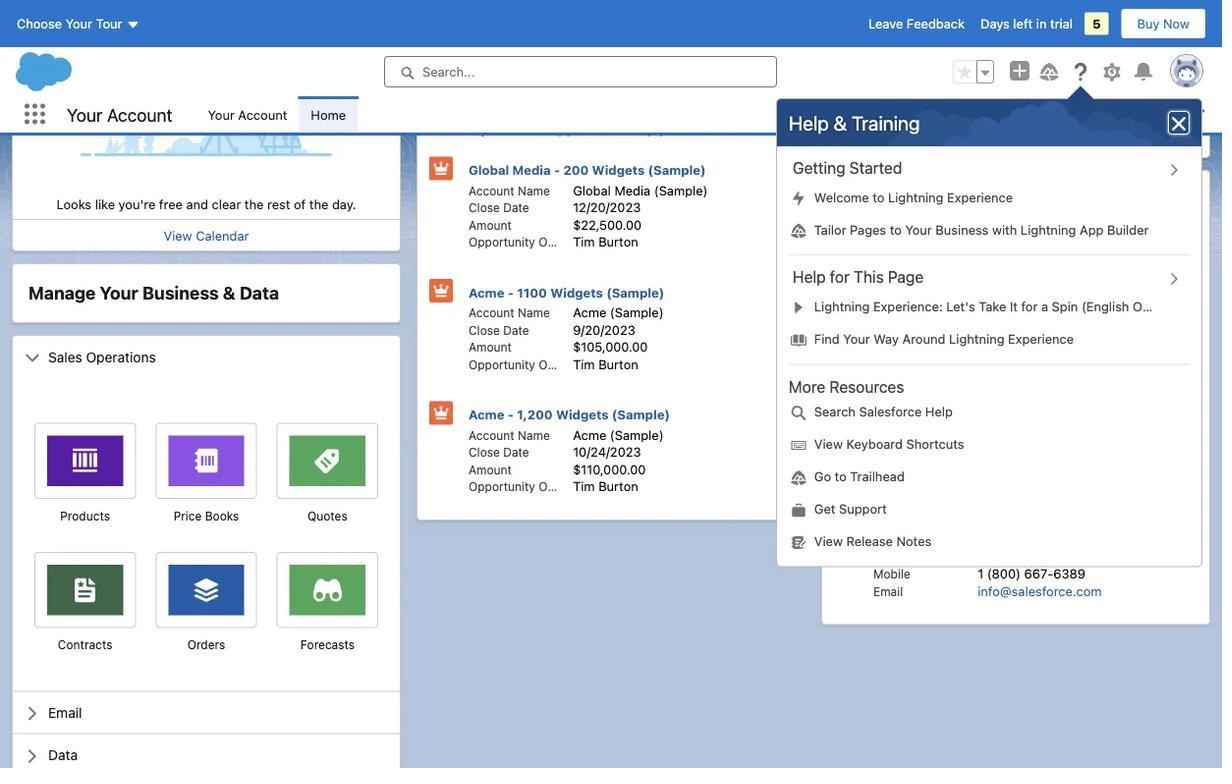 Task type: describe. For each thing, give the bounding box(es) containing it.
lightning up tim burton enterprises
[[1021, 222, 1077, 237]]

date:
[[480, 60, 512, 75]]

find
[[815, 331, 840, 346]]

to for lightning
[[873, 190, 885, 204]]

acme (sample) for 10/24/2023
[[573, 427, 664, 442]]

pages
[[850, 222, 887, 237]]

help for help & training
[[789, 111, 829, 134]]

let's
[[947, 299, 976, 314]]

standard product2 image
[[65, 436, 105, 481]]

opportunity owner tim burton for $105,000.00
[[469, 357, 639, 371]]

get support
[[815, 502, 887, 516]]

account left home
[[238, 107, 287, 122]]

choose your tour
[[17, 16, 122, 31]]

close date for acme - 1100 widgets (sample)
[[469, 323, 529, 337]]

view for view release notes
[[815, 534, 843, 549]]

quotes
[[308, 509, 348, 523]]

manage your business & data
[[28, 283, 279, 304]]

close date:
[[443, 60, 512, 75]]

contracts button
[[34, 636, 136, 654]]

experience:
[[874, 299, 943, 314]]

help & training
[[789, 111, 920, 134]]

1 the from the left
[[245, 197, 264, 211]]

email down the 'view release notes'
[[874, 585, 903, 598]]

lightning experience: let's take it for a spin (english only)
[[815, 299, 1165, 314]]

contracts
[[58, 638, 112, 652]]

rodgers
[[901, 357, 954, 372]]

tim down welcome to lightning experience
[[897, 222, 921, 236]]

viewed for opportunities
[[494, 120, 544, 137]]

global for global media (sample)
[[573, 183, 611, 198]]

list containing your account
[[196, 96, 1223, 133]]

forecasts
[[300, 638, 355, 652]]

opportunity for $110,000.00
[[469, 480, 535, 494]]

rest
[[267, 197, 290, 211]]

1100
[[517, 285, 547, 300]]

5
[[1093, 16, 1101, 31]]

started
[[850, 159, 902, 177]]

company for company title
[[874, 516, 926, 530]]

experience inside find your way around lightning experience link
[[1008, 331, 1074, 346]]

get
[[815, 502, 836, 516]]

lead status:
[[848, 104, 922, 119]]

mr. tim burton
[[874, 222, 967, 236]]

burton for global media - 200 widgets (sample)
[[599, 234, 639, 249]]

free
[[159, 197, 183, 211]]

standard contract image
[[65, 565, 105, 611]]

acme left 1100
[[469, 285, 505, 300]]

1,200
[[517, 407, 553, 422]]

notes
[[897, 534, 932, 549]]

recently-viewed opportunities (3)
[[429, 120, 665, 137]]

1 mobile from the top
[[874, 291, 911, 305]]

shortcuts
[[907, 437, 965, 451]]

with
[[993, 222, 1017, 237]]

name for 1100
[[518, 306, 550, 320]]

help & training dialog
[[777, 99, 1202, 567]]

lead for lead status:
[[848, 104, 877, 119]]

jordan
[[929, 495, 973, 510]]

standard quote image
[[307, 436, 348, 481]]

source:
[[880, 119, 926, 134]]

welcome to lightning experience
[[815, 190, 1013, 204]]

lead source:
[[848, 119, 926, 134]]

amount:
[[443, 45, 493, 60]]

training
[[852, 111, 920, 134]]

help for this page button
[[777, 267, 1202, 287]]

view release notes
[[815, 534, 932, 549]]

667- inside info@salesforce.com 1 (800) 667-6389
[[995, 75, 1025, 89]]

close date for global media - 200 widgets (sample)
[[469, 201, 529, 215]]

home
[[311, 107, 346, 122]]

company inside erik rodgers company title phone mobile email
[[874, 378, 926, 392]]

days
[[981, 16, 1010, 31]]

buy
[[1138, 16, 1160, 31]]

leave feedback link
[[869, 16, 965, 31]]

orders
[[187, 638, 225, 652]]

1 (800) 667-6389
[[978, 567, 1086, 581]]

opportunity owner tim burton for $110,000.00
[[469, 479, 639, 494]]

title inside company title
[[874, 533, 898, 547]]

close for acme - 1,200 widgets (sample)
[[469, 446, 500, 459]]

getting started
[[793, 159, 902, 177]]

text default image for lightning experience: let's take it for a spin (english only)
[[791, 300, 807, 316]]

universal technologies
[[949, 89, 1086, 104]]

200
[[564, 163, 589, 177]]

text default image for find your way around lightning experience
[[791, 332, 807, 348]]

(english
[[1082, 299, 1130, 314]]

1 horizontal spatial data
[[240, 283, 279, 304]]

enterprises
[[1047, 242, 1115, 256]]

burton down welcome to lightning experience
[[924, 222, 967, 236]]

phone inside "title phone mobile email"
[[874, 275, 909, 289]]

more
[[789, 377, 826, 396]]

tim for global media - 200 widgets (sample)
[[573, 234, 595, 249]]

info@salesforce.com for info@salesforce.com
[[978, 584, 1102, 598]]

company:
[[848, 89, 908, 104]]

phone inside erik rodgers company title phone mobile email
[[874, 413, 909, 427]]

quotes button
[[277, 507, 378, 525]]

date for 1100
[[503, 323, 529, 337]]

1 inside info@salesforce.com 1 (800) 667-6389
[[949, 75, 955, 89]]

choose
[[17, 16, 62, 31]]

resources
[[830, 377, 905, 396]]

global for global media - 200 widgets (sample)
[[469, 163, 509, 177]]

1 vertical spatial to
[[890, 222, 902, 237]]

buy now
[[1138, 16, 1190, 31]]

email inside erik rodgers company title phone mobile email
[[874, 445, 903, 459]]

lightning experience: let's take it for a spin (english only) link
[[777, 291, 1202, 324]]

text default image for tailor pages to your business with lightning app builder
[[791, 223, 807, 239]]

1 vertical spatial 6389
[[1054, 567, 1086, 581]]

global media (sample)
[[573, 183, 708, 198]]

and
[[186, 197, 208, 211]]

opportunity for $22,500.00
[[469, 235, 535, 249]]

tim burton enterprises
[[978, 242, 1115, 256]]

operations
[[86, 349, 156, 365]]

(3) for recently-viewed opportunities (3)
[[645, 120, 665, 137]]

recently- for recently-viewed leads (3)
[[834, 179, 899, 196]]

text default image for get support
[[791, 503, 807, 519]]

0 horizontal spatial your account
[[67, 104, 172, 125]]

& inside dialog
[[834, 111, 847, 134]]

today's
[[25, 27, 78, 43]]

acme - 1,200 widgets (sample)
[[469, 407, 670, 422]]

1 vertical spatial info@salesforce.com link
[[978, 584, 1102, 598]]

now
[[1164, 16, 1190, 31]]

help for this page
[[793, 268, 924, 287]]

9/20/2023
[[573, 322, 636, 337]]

leave
[[869, 16, 903, 31]]

of
[[294, 197, 306, 211]]

$22,500.00
[[573, 217, 642, 232]]

$105,000.00 for amount:
[[544, 45, 619, 60]]

owner for $110,000.00
[[539, 480, 575, 494]]

tailor pages to your business with lightning app builder link
[[777, 214, 1202, 247]]

0 vertical spatial -
[[554, 163, 560, 177]]

acme (sample) for 9/20/2023
[[573, 305, 664, 320]]

account for acme - 1,200 widgets (sample)
[[469, 428, 515, 442]]

owner for $105,000.00
[[539, 358, 575, 371]]

mr. for mr. amy jordan (sample)
[[874, 495, 894, 510]]

recently- for recently-viewed opportunities (3)
[[429, 120, 494, 137]]

amount for global media - 200 widgets (sample)
[[469, 218, 512, 232]]

getting started button
[[777, 158, 1202, 178]]

text default image for data
[[25, 749, 40, 765]]

media for (sample)
[[615, 183, 651, 198]]

mr. for mr. tim burton
[[874, 222, 894, 236]]

andy
[[848, 36, 888, 55]]

burton for acme - 1,200 widgets (sample)
[[599, 479, 639, 494]]

tim down the tailor pages to your business with lightning app builder
[[978, 242, 1000, 256]]

close date for acme - 1,200 widgets (sample)
[[469, 446, 529, 459]]

go
[[815, 469, 831, 484]]

acme left 1,200
[[469, 407, 505, 422]]

status:
[[880, 104, 922, 119]]

view for view keyboard shortcuts
[[815, 437, 843, 451]]

lightning down lightning experience: let's take it for a spin (english only) link
[[949, 331, 1005, 346]]

mr. amy jordan (sample)
[[874, 495, 1034, 510]]

amount for acme - 1100 widgets (sample)
[[469, 341, 512, 354]]

standard pricebook2 image
[[186, 436, 227, 481]]

$105,000.00 for amount
[[573, 340, 648, 354]]



Task type: locate. For each thing, give the bounding box(es) containing it.
choose your tour button
[[16, 8, 141, 39]]

text default image for email
[[25, 706, 40, 722]]

company up page
[[874, 243, 926, 256]]

acme
[[469, 285, 505, 300], [573, 305, 607, 320], [469, 407, 505, 422], [573, 427, 607, 442]]

1 vertical spatial info@salesforce.com
[[978, 584, 1102, 598]]

keyboard
[[847, 437, 903, 451]]

list containing welcome to lightning experience
[[777, 182, 1202, 247]]

2 vertical spatial title
[[874, 533, 898, 547]]

buy now button
[[1121, 8, 1207, 39]]

title phone mobile email
[[874, 259, 911, 321]]

0 vertical spatial experience
[[947, 190, 1013, 204]]

sales operations button
[[13, 336, 400, 378]]

3 opportunity owner tim burton from the top
[[469, 479, 639, 494]]

$105,000.00 up the opportunities
[[544, 45, 619, 60]]

name
[[518, 184, 550, 198], [518, 306, 550, 320], [518, 428, 550, 442]]

list containing lightning experience: let's take it for a spin (english only)
[[777, 291, 1202, 356]]

2 owner from the top
[[539, 358, 575, 371]]

2 date from the top
[[503, 323, 529, 337]]

0 vertical spatial amount
[[469, 218, 512, 232]]

1 horizontal spatial recently-
[[834, 179, 899, 196]]

home link
[[299, 96, 358, 133]]

1 vertical spatial data
[[48, 748, 78, 764]]

burton for acme - 1100 widgets (sample)
[[599, 357, 639, 371]]

2 acme (sample) from the top
[[573, 427, 664, 442]]

account name for -
[[469, 184, 550, 198]]

release
[[847, 534, 893, 549]]

2 vertical spatial widgets
[[556, 407, 609, 422]]

text default image for view release notes
[[791, 535, 807, 551]]

around
[[903, 331, 946, 346]]

667-
[[995, 75, 1025, 89], [1025, 567, 1054, 581]]

tim for acme - 1,200 widgets (sample)
[[573, 479, 595, 494]]

1 vertical spatial media
[[615, 183, 651, 198]]

universal
[[949, 89, 1004, 104]]

1 vertical spatial company
[[874, 378, 926, 392]]

0 horizontal spatial data
[[48, 748, 78, 764]]

andy smith (sample)
[[848, 36, 1010, 55]]

account name for 1100
[[469, 306, 550, 320]]

1 horizontal spatial (3)
[[996, 179, 1017, 196]]

0 vertical spatial account name
[[469, 184, 550, 198]]

title
[[874, 259, 898, 273], [874, 396, 898, 409], [874, 533, 898, 547]]

feedback
[[907, 16, 965, 31]]

burton down $22,500.00
[[599, 234, 639, 249]]

view keyboard shortcuts
[[815, 437, 965, 451]]

left
[[1014, 16, 1033, 31]]

help inside button
[[793, 268, 826, 287]]

trailhead
[[850, 469, 905, 484]]

name down 1100
[[518, 306, 550, 320]]

1 vertical spatial title
[[874, 396, 898, 409]]

text default image inside view release notes "link"
[[791, 535, 807, 551]]

viewed for leads
[[899, 179, 949, 196]]

1 vertical spatial 1
[[978, 567, 984, 581]]

0 horizontal spatial recently-
[[429, 120, 494, 137]]

2 mr. from the top
[[874, 495, 894, 510]]

text default image inside "email" dropdown button
[[25, 706, 40, 722]]

a
[[1042, 299, 1049, 314]]

media down recently-viewed opportunities (3)
[[513, 163, 551, 177]]

amount for acme - 1,200 widgets (sample)
[[469, 463, 512, 477]]

2 vertical spatial amount
[[469, 463, 512, 477]]

your account
[[67, 104, 172, 125], [208, 107, 287, 122]]

0 vertical spatial viewed
[[494, 120, 544, 137]]

email inside "title phone mobile email"
[[874, 308, 903, 321]]

2 vertical spatial -
[[508, 407, 514, 422]]

2 account name from the top
[[469, 306, 550, 320]]

1 vertical spatial acme (sample)
[[573, 427, 664, 442]]

recently- down started
[[834, 179, 899, 196]]

2 vertical spatial date
[[503, 446, 529, 459]]

1 vertical spatial $105,000.00
[[573, 340, 648, 354]]

0 horizontal spatial the
[[245, 197, 264, 211]]

help down tailor
[[793, 268, 826, 287]]

to right the go
[[835, 469, 847, 484]]

close for acme - 1100 widgets (sample)
[[469, 323, 500, 337]]

2 company from the top
[[874, 378, 926, 392]]

view down get
[[815, 534, 843, 549]]

2 vertical spatial help
[[926, 404, 953, 419]]

standard order image
[[186, 565, 227, 611]]

0 vertical spatial global
[[469, 163, 509, 177]]

business down the view calendar
[[143, 283, 219, 304]]

text default image
[[1168, 163, 1182, 177], [1168, 272, 1182, 286], [791, 300, 807, 316], [791, 332, 807, 348], [25, 350, 40, 366], [791, 438, 807, 454], [791, 470, 807, 486], [791, 535, 807, 551], [25, 706, 40, 722], [25, 749, 40, 765]]

widgets for 1100
[[551, 285, 603, 300]]

2 vertical spatial close date
[[469, 446, 529, 459]]

tim down $110,000.00
[[573, 479, 595, 494]]

your account link
[[196, 96, 299, 133]]

view down free
[[164, 228, 192, 243]]

support
[[839, 502, 887, 516]]

2 the from the left
[[309, 197, 329, 211]]

0 vertical spatial mobile
[[874, 291, 911, 305]]

0 vertical spatial media
[[513, 163, 551, 177]]

clear
[[212, 197, 241, 211]]

company title
[[874, 516, 926, 547]]

text default image inside help for this page button
[[1168, 272, 1182, 286]]

text default image
[[791, 191, 807, 206], [791, 223, 807, 239], [791, 405, 807, 421], [791, 503, 807, 519]]

1 name from the top
[[518, 184, 550, 198]]

email up trailhead at the right of the page
[[874, 445, 903, 459]]

3 close date from the top
[[469, 446, 529, 459]]

view up the go
[[815, 437, 843, 451]]

(3) right the opportunities
[[645, 120, 665, 137]]

667- down view release notes "link"
[[1025, 567, 1054, 581]]

widgets up 10/24/2023
[[556, 407, 609, 422]]

help for help for this page
[[793, 268, 826, 287]]

2 horizontal spatial to
[[890, 222, 902, 237]]

$105,000.00 down 9/20/2023
[[573, 340, 648, 354]]

0 horizontal spatial business
[[143, 283, 219, 304]]

acme - 1100 widgets (sample)
[[469, 285, 665, 300]]

2 vertical spatial to
[[835, 469, 847, 484]]

text default image for sales operations
[[25, 350, 40, 366]]

app
[[1080, 222, 1104, 237]]

experience inside welcome to lightning experience link
[[947, 190, 1013, 204]]

text default image for view keyboard shortcuts
[[791, 438, 807, 454]]

2 name from the top
[[518, 306, 550, 320]]

2 opportunity from the top
[[469, 358, 535, 371]]

business inside list
[[936, 222, 989, 237]]

lightning down the help for this page
[[815, 299, 870, 314]]

12/20/2023
[[573, 200, 641, 215]]

1 vertical spatial &
[[223, 283, 236, 304]]

account for global media - 200 widgets (sample)
[[469, 184, 515, 198]]

to right pages
[[890, 222, 902, 237]]

0 vertical spatial recently-
[[429, 120, 494, 137]]

6389 down in on the right top of the page
[[1025, 75, 1057, 89]]

recently- down search... on the top left of page
[[429, 120, 494, 137]]

0 vertical spatial acme (sample)
[[573, 305, 664, 320]]

3 date from the top
[[503, 446, 529, 459]]

1 vertical spatial mobile
[[874, 429, 911, 443]]

info@salesforce.com link up universal technologies
[[949, 60, 1073, 75]]

leads
[[952, 179, 993, 196]]

0 vertical spatial 6389
[[1025, 75, 1057, 89]]

1 account name from the top
[[469, 184, 550, 198]]

1 vertical spatial close date
[[469, 323, 529, 337]]

account down events
[[107, 104, 172, 125]]

info@salesforce.com for info@salesforce.com 1 (800) 667-6389
[[949, 60, 1073, 75]]

0 vertical spatial info@salesforce.com link
[[949, 60, 1073, 75]]

opportunity for $105,000.00
[[469, 358, 535, 371]]

lightning
[[888, 190, 944, 204], [1021, 222, 1077, 237], [815, 299, 870, 314], [949, 331, 1005, 346]]

name down global media - 200 widgets (sample)
[[518, 184, 550, 198]]

account name down 1,200
[[469, 428, 550, 442]]

this
[[854, 268, 884, 287]]

only)
[[1133, 299, 1165, 314]]

0 vertical spatial company
[[874, 243, 926, 256]]

burton down $110,000.00
[[599, 479, 639, 494]]

opportunity owner tim burton down $110,000.00
[[469, 479, 639, 494]]

help up "getting"
[[789, 111, 829, 134]]

1 vertical spatial 667-
[[1025, 567, 1054, 581]]

standard forecasting3 image
[[307, 565, 348, 611]]

2 title from the top
[[874, 396, 898, 409]]

0 horizontal spatial 1
[[949, 75, 955, 89]]

6389 inside info@salesforce.com 1 (800) 667-6389
[[1025, 75, 1057, 89]]

your account inside your account link
[[208, 107, 287, 122]]

opportunity
[[469, 235, 535, 249], [469, 358, 535, 371], [469, 480, 535, 494]]

owner up acme - 1100 widgets (sample)
[[539, 235, 575, 249]]

1 horizontal spatial 1
[[978, 567, 984, 581]]

acme (sample) up 9/20/2023
[[573, 305, 664, 320]]

view calendar link
[[164, 228, 249, 243]]

2 amount from the top
[[469, 341, 512, 354]]

like
[[95, 197, 115, 211]]

date for 1,200
[[503, 446, 529, 459]]

1 mr. from the top
[[874, 222, 894, 236]]

0 horizontal spatial viewed
[[494, 120, 544, 137]]

1 vertical spatial (800)
[[987, 567, 1021, 581]]

1 horizontal spatial viewed
[[899, 179, 949, 196]]

acme (sample) up 10/24/2023
[[573, 427, 664, 442]]

date down 1,200
[[503, 446, 529, 459]]

1 vertical spatial phone
[[874, 413, 909, 427]]

1 company from the top
[[874, 243, 926, 256]]

0 vertical spatial info@salesforce.com
[[949, 60, 1073, 75]]

0 vertical spatial close date
[[469, 201, 529, 215]]

0 vertical spatial 667-
[[995, 75, 1025, 89]]

(3)
[[645, 120, 665, 137], [996, 179, 1017, 196]]

email button
[[13, 692, 400, 734]]

1 lead from the top
[[848, 104, 877, 119]]

text default image for welcome to lightning experience
[[791, 191, 807, 206]]

lightning up "mr. tim burton"
[[888, 190, 944, 204]]

0 vertical spatial date
[[503, 201, 529, 215]]

mr. down welcome to lightning experience
[[874, 222, 894, 236]]

search salesforce help link
[[777, 396, 1202, 429]]

date down 1100
[[503, 323, 529, 337]]

view inside view keyboard shortcuts link
[[815, 437, 843, 451]]

4 text default image from the top
[[791, 503, 807, 519]]

to down started
[[873, 190, 885, 204]]

- for 1,200
[[508, 407, 514, 422]]

widgets right 1100
[[551, 285, 603, 300]]

1 close date from the top
[[469, 201, 529, 215]]

calendar
[[196, 228, 249, 243]]

1 vertical spatial amount
[[469, 341, 512, 354]]

1 amount from the top
[[469, 218, 512, 232]]

text default image inside data dropdown button
[[25, 749, 40, 765]]

text default image inside getting started 'button'
[[1168, 163, 1182, 177]]

1 horizontal spatial &
[[834, 111, 847, 134]]

date for -
[[503, 201, 529, 215]]

account
[[107, 104, 172, 125], [238, 107, 287, 122], [469, 184, 515, 198], [469, 306, 515, 320], [469, 428, 515, 442]]

your account down events
[[67, 104, 172, 125]]

10/24/2023
[[573, 445, 641, 459]]

name for -
[[518, 184, 550, 198]]

recently-
[[429, 120, 494, 137], [834, 179, 899, 196]]

1 vertical spatial date
[[503, 323, 529, 337]]

burton
[[924, 222, 967, 236], [599, 234, 639, 249], [1004, 242, 1044, 256], [599, 357, 639, 371], [599, 479, 639, 494]]

1 horizontal spatial business
[[936, 222, 989, 237]]

the right of at the left
[[309, 197, 329, 211]]

text default image down 'more'
[[791, 405, 807, 421]]

tim
[[897, 222, 921, 236], [573, 234, 595, 249], [978, 242, 1000, 256], [573, 357, 595, 371], [573, 479, 595, 494]]

0 vertical spatial (3)
[[645, 120, 665, 137]]

(3) down getting started 'button'
[[996, 179, 1017, 196]]

1 vertical spatial name
[[518, 306, 550, 320]]

info@salesforce.com
[[949, 60, 1073, 75], [978, 584, 1102, 598]]

opportunity down 1,200
[[469, 480, 535, 494]]

experience down getting started 'button'
[[947, 190, 1013, 204]]

- for 1100
[[508, 285, 514, 300]]

price books button
[[156, 507, 257, 525]]

0 vertical spatial data
[[240, 283, 279, 304]]

tim down $22,500.00
[[573, 234, 595, 249]]

1 acme (sample) from the top
[[573, 305, 664, 320]]

account name down recently-viewed opportunities (3)
[[469, 184, 550, 198]]

- left 200 on the left
[[554, 163, 560, 177]]

text default image left tailor
[[791, 223, 807, 239]]

in
[[1037, 16, 1047, 31]]

amount
[[469, 218, 512, 232], [469, 341, 512, 354], [469, 463, 512, 477]]

text default image inside welcome to lightning experience link
[[791, 191, 807, 206]]

owner down $110,000.00
[[539, 480, 575, 494]]

close date down 1100
[[469, 323, 529, 337]]

title down pages
[[874, 259, 898, 273]]

get support link
[[777, 494, 1202, 526]]

1 vertical spatial recently-
[[834, 179, 899, 196]]

0 vertical spatial name
[[518, 184, 550, 198]]

burton down with
[[1004, 242, 1044, 256]]

for left this
[[830, 268, 850, 287]]

info@salesforce.com up universal technologies
[[949, 60, 1073, 75]]

(800) inside info@salesforce.com 1 (800) 667-6389
[[958, 75, 992, 89]]

lead for lead source:
[[848, 119, 877, 134]]

title inside "title phone mobile email"
[[874, 259, 898, 273]]

2 opportunity owner tim burton from the top
[[469, 357, 639, 371]]

opportunity owner tim burton up acme - 1100 widgets (sample)
[[469, 234, 639, 249]]

title down erik
[[874, 396, 898, 409]]

acme up 9/20/2023
[[573, 305, 607, 320]]

acme (sample)
[[573, 305, 664, 320], [573, 427, 664, 442]]

0 vertical spatial opportunity owner tim burton
[[469, 234, 639, 249]]

find your way around lightning experience link
[[777, 324, 1202, 356]]

widgets up global media (sample)
[[592, 163, 645, 177]]

1 horizontal spatial for
[[1022, 299, 1038, 314]]

burton down 9/20/2023
[[599, 357, 639, 371]]

1 vertical spatial widgets
[[551, 285, 603, 300]]

company for company
[[874, 243, 926, 256]]

text default image inside sales operations dropdown button
[[25, 350, 40, 366]]

for left a
[[1022, 299, 1038, 314]]

opportunity up 1100
[[469, 235, 535, 249]]

2 lead from the top
[[848, 119, 877, 134]]

sales operations
[[48, 349, 156, 365]]

widgets for 1,200
[[556, 407, 609, 422]]

1 down view release notes "link"
[[978, 567, 984, 581]]

2 mobile from the top
[[874, 429, 911, 443]]

opportunity up 1,200
[[469, 358, 535, 371]]

text default image inside search salesforce help link
[[791, 405, 807, 421]]

1 horizontal spatial the
[[309, 197, 329, 211]]

welcome
[[815, 190, 869, 204]]

page
[[888, 268, 924, 287]]

view release notes link
[[777, 526, 1202, 559]]

1 title from the top
[[874, 259, 898, 273]]

data
[[240, 283, 279, 304], [48, 748, 78, 764]]

& left 'training'
[[834, 111, 847, 134]]

way
[[874, 331, 899, 346]]

0 vertical spatial help
[[789, 111, 829, 134]]

0 vertical spatial view
[[164, 228, 192, 243]]

mobile
[[874, 291, 911, 305], [874, 429, 911, 443], [874, 568, 911, 581]]

3 opportunity from the top
[[469, 480, 535, 494]]

spin
[[1052, 299, 1078, 314]]

1 opportunity from the top
[[469, 235, 535, 249]]

global media - 200 widgets (sample)
[[469, 163, 706, 177]]

global down recently-viewed opportunities (3)
[[469, 163, 509, 177]]

0 vertical spatial widgets
[[592, 163, 645, 177]]

new
[[949, 104, 975, 119]]

account name for 1,200
[[469, 428, 550, 442]]

mobile down salesforce
[[874, 429, 911, 443]]

text default image for go to trailhead
[[791, 470, 807, 486]]

experience down a
[[1008, 331, 1074, 346]]

0 vertical spatial owner
[[539, 235, 575, 249]]

1 vertical spatial viewed
[[899, 179, 949, 196]]

3 account name from the top
[[469, 428, 550, 442]]

technologies
[[1007, 89, 1086, 104]]

account down recently-viewed opportunities (3)
[[469, 184, 515, 198]]

name for 1,200
[[518, 428, 550, 442]]

info@salesforce.com link
[[949, 60, 1073, 75], [978, 584, 1102, 598]]

help up shortcuts
[[926, 404, 953, 419]]

close date up 1100
[[469, 201, 529, 215]]

date down global media - 200 widgets (sample)
[[503, 201, 529, 215]]

help inside list
[[926, 404, 953, 419]]

for inside button
[[830, 268, 850, 287]]

0 vertical spatial (800)
[[958, 75, 992, 89]]

data inside dropdown button
[[48, 748, 78, 764]]

3 company from the top
[[874, 516, 926, 530]]

2 vertical spatial owner
[[539, 480, 575, 494]]

view keyboard shortcuts link
[[777, 429, 1202, 461]]

1 vertical spatial view
[[815, 437, 843, 451]]

company down amy
[[874, 516, 926, 530]]

2 text default image from the top
[[791, 223, 807, 239]]

3 mobile from the top
[[874, 568, 911, 581]]

day.
[[332, 197, 356, 211]]

view inside view release notes "link"
[[815, 534, 843, 549]]

title down support
[[874, 533, 898, 547]]

group
[[953, 60, 995, 84]]

2 vertical spatial name
[[518, 428, 550, 442]]

1 vertical spatial experience
[[1008, 331, 1074, 346]]

email inside dropdown button
[[48, 705, 82, 721]]

company
[[874, 243, 926, 256], [874, 378, 926, 392], [874, 516, 926, 530]]

mobile down page
[[874, 291, 911, 305]]

1 owner from the top
[[539, 235, 575, 249]]

1 horizontal spatial your account
[[208, 107, 287, 122]]

mobile inside erik rodgers company title phone mobile email
[[874, 429, 911, 443]]

1 vertical spatial mr.
[[874, 495, 894, 510]]

list containing search salesforce help
[[777, 396, 1202, 559]]

1 date from the top
[[503, 201, 529, 215]]

owner for $22,500.00
[[539, 235, 575, 249]]

text default image for search salesforce help
[[791, 405, 807, 421]]

widgets
[[592, 163, 645, 177], [551, 285, 603, 300], [556, 407, 609, 422]]

1 phone from the top
[[874, 275, 909, 289]]

text default image inside tailor pages to your business with lightning app builder link
[[791, 223, 807, 239]]

opportunity owner tim burton for $22,500.00
[[469, 234, 639, 249]]

0 horizontal spatial &
[[223, 283, 236, 304]]

account down acme - 1100 widgets (sample)
[[469, 306, 515, 320]]

list
[[196, 96, 1223, 133], [777, 182, 1202, 247], [777, 291, 1202, 356], [777, 396, 1202, 559]]

1 vertical spatial opportunity
[[469, 358, 535, 371]]

your account left home link
[[208, 107, 287, 122]]

1 horizontal spatial to
[[873, 190, 885, 204]]

to for trailhead
[[835, 469, 847, 484]]

acme up 10/24/2023
[[573, 427, 607, 442]]

mobile down the 'view release notes'
[[874, 568, 911, 581]]

1 vertical spatial (3)
[[996, 179, 1017, 196]]

0 vertical spatial 1
[[949, 75, 955, 89]]

tim down 9/20/2023
[[573, 357, 595, 371]]

search... button
[[384, 56, 777, 87]]

email down the contracts
[[48, 705, 82, 721]]

6389 down view release notes "link"
[[1054, 567, 1086, 581]]

text default image inside lightning experience: let's take it for a spin (english only) link
[[791, 300, 807, 316]]

(3) for recently-viewed leads (3)
[[996, 179, 1017, 196]]

account for acme - 1100 widgets (sample)
[[469, 306, 515, 320]]

viewed down 'date:'
[[494, 120, 544, 137]]

0 horizontal spatial media
[[513, 163, 551, 177]]

trial
[[1051, 16, 1073, 31]]

0 vertical spatial opportunity
[[469, 235, 535, 249]]

text default image inside view keyboard shortcuts link
[[791, 438, 807, 454]]

3 name from the top
[[518, 428, 550, 442]]

3 owner from the top
[[539, 480, 575, 494]]

(800) up new
[[958, 75, 992, 89]]

erik
[[874, 357, 898, 372]]

title inside erik rodgers company title phone mobile email
[[874, 396, 898, 409]]

0 horizontal spatial for
[[830, 268, 850, 287]]

your inside popup button
[[66, 16, 92, 31]]

text default image inside go to trailhead link
[[791, 470, 807, 486]]

viewed up "mr. tim burton"
[[899, 179, 949, 196]]

1 horizontal spatial global
[[573, 183, 611, 198]]

close for global media - 200 widgets (sample)
[[469, 201, 500, 215]]

the
[[245, 197, 264, 211], [309, 197, 329, 211]]

0 vertical spatial title
[[874, 259, 898, 273]]

text default image down "getting"
[[791, 191, 807, 206]]

looks like you're free and clear the rest of the day.
[[56, 197, 356, 211]]

2 close date from the top
[[469, 323, 529, 337]]

phone up view keyboard shortcuts
[[874, 413, 909, 427]]

3 text default image from the top
[[791, 405, 807, 421]]

$105,000.00
[[544, 45, 619, 60], [573, 340, 648, 354]]

1 up new
[[949, 75, 955, 89]]

more resources
[[789, 377, 905, 396]]

tim for acme - 1100 widgets (sample)
[[573, 357, 595, 371]]

text default image inside get support 'link'
[[791, 503, 807, 519]]

info@salesforce.com down 1 (800) 667-6389
[[978, 584, 1102, 598]]

1 vertical spatial business
[[143, 283, 219, 304]]

1 vertical spatial owner
[[539, 358, 575, 371]]

account name
[[469, 184, 550, 198], [469, 306, 550, 320], [469, 428, 550, 442]]

0 vertical spatial mr.
[[874, 222, 894, 236]]

smith
[[892, 36, 936, 55]]

0 vertical spatial $105,000.00
[[544, 45, 619, 60]]

1 vertical spatial for
[[1022, 299, 1038, 314]]

view for view calendar
[[164, 228, 192, 243]]

0 vertical spatial for
[[830, 268, 850, 287]]

2 vertical spatial company
[[874, 516, 926, 530]]

info@salesforce.com link down 1 (800) 667-6389
[[978, 584, 1102, 598]]

business
[[936, 222, 989, 237], [143, 283, 219, 304]]

mr. down trailhead at the right of the page
[[874, 495, 894, 510]]

2 phone from the top
[[874, 413, 909, 427]]

business down welcome to lightning experience link in the right top of the page
[[936, 222, 989, 237]]

- left 1100
[[508, 285, 514, 300]]

0 horizontal spatial global
[[469, 163, 509, 177]]

3 amount from the top
[[469, 463, 512, 477]]

1 vertical spatial global
[[573, 183, 611, 198]]

0 horizontal spatial (3)
[[645, 120, 665, 137]]

close date
[[469, 201, 529, 215], [469, 323, 529, 337], [469, 446, 529, 459]]

company down erik
[[874, 378, 926, 392]]

1 opportunity owner tim burton from the top
[[469, 234, 639, 249]]

media for -
[[513, 163, 551, 177]]

looks
[[56, 197, 92, 211]]

opportunities
[[548, 120, 642, 137]]

for
[[830, 268, 850, 287], [1022, 299, 1038, 314]]

3 title from the top
[[874, 533, 898, 547]]

1 text default image from the top
[[791, 191, 807, 206]]

email up the way
[[874, 308, 903, 321]]

text default image inside find your way around lightning experience link
[[791, 332, 807, 348]]



Task type: vqa. For each thing, say whether or not it's contained in the screenshot.


